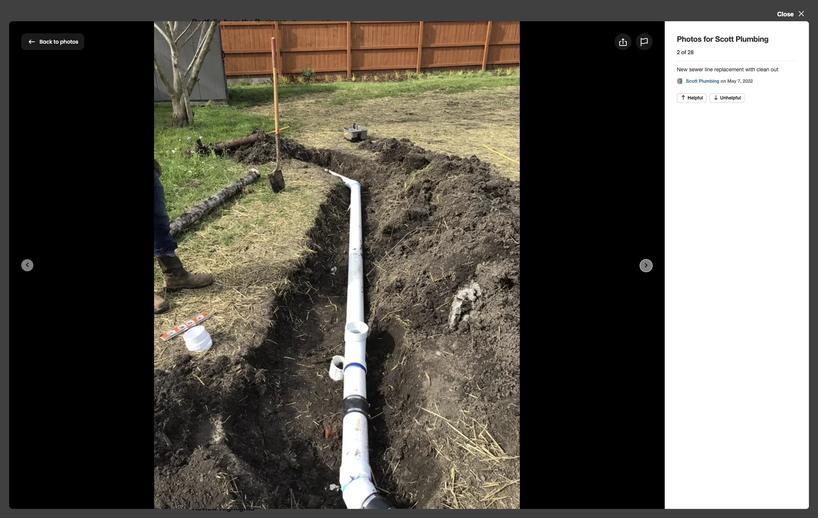 Task type: describe. For each thing, give the bounding box(es) containing it.
services
[[192, 369, 222, 378]]

garbage disposal installation
[[328, 426, 406, 432]]

2
[[677, 49, 680, 56]]

16 checkmark badged v2 image
[[316, 371, 322, 377]]

offered
[[224, 369, 250, 378]]

repair up "24 chevron down v2" icon
[[242, 444, 257, 451]]

certified professionals
[[340, 225, 376, 241]]

family_owned_operated image
[[302, 205, 317, 220]]

see 19 more button
[[192, 461, 250, 478]]

verified
[[256, 371, 278, 378]]

previous image
[[197, 311, 205, 320]]

bathtub installation
[[192, 389, 244, 396]]

repair for faucet repair
[[212, 426, 228, 432]]

owned
[[311, 225, 329, 232]]

discounts
[[200, 225, 227, 232]]

helpful
[[688, 95, 703, 100]]

workmanship_guaranteed image
[[447, 205, 462, 220]]

photo of scott plumbing - huntsville, al, us. replacement 50 gal rheem water heater in garage. image
[[356, 287, 432, 344]]

faucet for faucet repair
[[192, 426, 211, 432]]

business inside services offered element
[[288, 371, 314, 378]]

by for available
[[416, 225, 423, 232]]

family-
[[291, 225, 311, 232]]

28 for all
[[435, 268, 442, 275]]

years_in_business image
[[254, 205, 269, 220]]

1 horizontal spatial photos
[[443, 268, 463, 275]]

in
[[270, 225, 274, 232]]

faucet installation
[[328, 407, 377, 414]]

verified by business
[[256, 371, 314, 378]]

of
[[682, 49, 687, 56]]

photos inside button
[[60, 38, 78, 46]]

see all 28 photos link
[[414, 267, 476, 276]]

by for verified
[[279, 371, 286, 378]]

from for portfolio
[[224, 17, 240, 26]]

portfolio from the business
[[192, 17, 287, 26]]

0 horizontal spatial for
[[59, 35, 73, 48]]

repair for bathtub repair
[[351, 389, 366, 396]]

years
[[253, 225, 268, 232]]

see for see all 28 photos
[[414, 268, 425, 275]]

line inside photos & videos element
[[705, 66, 713, 73]]

4
[[192, 155, 195, 161]]

close
[[778, 10, 794, 17]]

guaranteed
[[439, 234, 470, 241]]

next photo image
[[642, 261, 651, 270]]

certified_professionals image
[[350, 205, 366, 220]]

0 horizontal spatial scott
[[75, 35, 102, 48]]

& inside family-owned & operated
[[295, 234, 299, 241]]

0 horizontal spatial plumbing
[[105, 35, 151, 48]]

new
[[677, 66, 688, 73]]

bathtub repair
[[328, 389, 366, 396]]

scott plumbing link
[[686, 78, 721, 84]]

new sewer line replacement with clean out
[[677, 66, 779, 73]]

7,
[[738, 78, 742, 84]]

available
[[201, 234, 225, 241]]

all
[[426, 268, 433, 275]]

the for portfolio
[[242, 17, 253, 26]]

review highlights
[[192, 503, 254, 512]]

repair for drain repair
[[208, 407, 223, 414]]

galloway
[[192, 144, 219, 151]]

previous photo image
[[23, 261, 32, 270]]

24 chevron down v2 image
[[235, 464, 244, 473]]

available
[[390, 225, 414, 232]]

1 horizontal spatial scott
[[686, 78, 698, 84]]

replacement
[[715, 66, 744, 73]]

scott plumbing on may 7, 2022
[[686, 78, 753, 84]]

garbage for garbage disposal installation
[[328, 426, 351, 432]]

workmanship guaranteed
[[436, 225, 473, 241]]

disposal for installation
[[353, 426, 376, 432]]

2 horizontal spatial plumbing
[[736, 34, 769, 43]]

2 of 28
[[677, 49, 694, 56]]

services offered element
[[180, 356, 476, 478]]

photo of scott plumbing - huntsville, al, us. new sewer line replacement with clean out image
[[274, 287, 350, 344]]

the for highlights
[[247, 187, 258, 196]]

services offered
[[192, 369, 250, 378]]

business for portfolio from the business
[[255, 17, 287, 26]]

photos & videos
[[192, 268, 248, 277]]

photos inside "link"
[[641, 37, 662, 46]]

business
[[249, 234, 273, 241]]



Task type: locate. For each thing, give the bounding box(es) containing it.
from
[[224, 17, 240, 26], [229, 187, 245, 196]]

faucet down drain
[[192, 426, 211, 432]]

disposal up the more
[[217, 444, 240, 451]]

available by appointment
[[389, 225, 423, 241]]

disposal for repair
[[217, 444, 240, 451]]

by up appointment
[[416, 225, 423, 232]]

1 horizontal spatial by
[[416, 225, 423, 232]]

0 vertical spatial highlights
[[192, 187, 227, 196]]

appointment
[[389, 234, 423, 241]]

24 arrow right v2 image
[[466, 267, 476, 276]]

back
[[39, 38, 52, 46]]

1 horizontal spatial for
[[704, 34, 714, 43]]

see inside button
[[199, 465, 209, 473]]

1 horizontal spatial &
[[295, 234, 299, 241]]

1 vertical spatial faucet
[[192, 426, 211, 432]]

business
[[255, 17, 287, 26], [260, 187, 292, 196], [288, 371, 314, 378]]

1 horizontal spatial see
[[414, 268, 425, 275]]

repair up faucet installation
[[351, 389, 366, 396]]

1 vertical spatial by
[[279, 371, 286, 378]]

installation
[[215, 389, 244, 396], [348, 407, 377, 414], [377, 426, 406, 432], [351, 444, 380, 451]]

disposal
[[353, 426, 376, 432], [217, 444, 240, 451]]

photos for scott plumbing
[[677, 34, 769, 43], [21, 35, 151, 48]]

& left videos
[[219, 268, 224, 277]]

24 share v2 image
[[619, 38, 628, 47]]

business up years_in_business icon
[[260, 187, 292, 196]]

19
[[211, 465, 217, 473]]

photos inside "galloway renovation 4 photos"
[[197, 155, 213, 161]]

repair
[[351, 389, 366, 396], [208, 407, 223, 414], [212, 426, 228, 432], [242, 444, 257, 451]]

1 horizontal spatial 28
[[688, 49, 694, 56]]

more
[[218, 465, 233, 473]]

0 horizontal spatial bathtub
[[192, 389, 214, 396]]

see
[[414, 268, 425, 275], [199, 465, 209, 473]]

0 vertical spatial the
[[242, 17, 253, 26]]

sponsored
[[293, 19, 324, 26]]

2 horizontal spatial photos
[[641, 37, 662, 46]]

photo of scott plumbing - huntsville, al, us. new shower valve installation along with ada grab bars done in conjunction with our sister company, scott kitchen and bath renovation. image
[[192, 287, 268, 344]]

highlights right 'review'
[[219, 503, 254, 512]]

1 horizontal spatial disposal
[[353, 426, 376, 432]]

0 horizontal spatial line
[[340, 444, 350, 451]]

highlights
[[192, 187, 227, 196], [219, 503, 254, 512]]

certified
[[346, 225, 369, 232]]

from for highlights
[[229, 187, 245, 196]]

back to photos
[[39, 38, 78, 46]]

the
[[242, 17, 253, 26], [247, 187, 258, 196]]

bathtub up drain
[[192, 389, 214, 396]]

2 vertical spatial business
[[288, 371, 314, 378]]

gas line installation
[[328, 444, 380, 451]]

to
[[54, 38, 59, 46]]

may
[[728, 78, 737, 84]]

add
[[627, 37, 640, 46]]

for
[[704, 34, 714, 43], [59, 35, 73, 48]]

scott
[[716, 34, 734, 43], [75, 35, 102, 48], [686, 78, 698, 84]]

1 vertical spatial line
[[340, 444, 350, 451]]

helpful button
[[677, 93, 707, 102]]

2 bathtub from the left
[[328, 389, 349, 396]]

bathtub for bathtub repair
[[328, 389, 349, 396]]

scott up new sewer line replacement with clean out
[[716, 34, 734, 43]]

next image
[[462, 311, 471, 320]]

2 horizontal spatial scott
[[716, 34, 734, 43]]

1 vertical spatial business
[[260, 187, 292, 196]]

highlights from the business
[[192, 187, 292, 196]]

drain repair
[[192, 407, 223, 414]]

24 flag v2 image
[[640, 38, 649, 47]]

sewer
[[689, 66, 704, 73]]

faucet down bathtub repair
[[328, 407, 346, 414]]

garbage disposal repair
[[192, 444, 257, 451]]

0 vertical spatial from
[[224, 17, 240, 26]]

0 horizontal spatial see
[[199, 465, 209, 473]]

highlights up discounts_available icon
[[192, 187, 227, 196]]

repair right drain
[[208, 407, 223, 414]]

1 vertical spatial &
[[219, 268, 224, 277]]

8 years in business
[[248, 225, 274, 241]]

scott down "sewer"
[[686, 78, 698, 84]]

bathtub for bathtub installation
[[192, 389, 214, 396]]

drain
[[192, 407, 206, 414]]

portfolio from the business element
[[180, 4, 480, 161]]

photos right to
[[60, 38, 78, 46]]

garbage for garbage disposal repair
[[192, 444, 216, 451]]

discounts available
[[200, 225, 227, 241]]

garbage up gas
[[328, 426, 351, 432]]

0 vertical spatial by
[[416, 225, 423, 232]]

business left 16 checkmark badged v2 image
[[288, 371, 314, 378]]

16 helpful v2 image
[[681, 95, 687, 101]]

faucet for faucet installation
[[328, 407, 346, 414]]

business left sponsored
[[255, 17, 287, 26]]

0 vertical spatial garbage
[[328, 426, 351, 432]]

16 nothelpful v2 image
[[713, 95, 719, 101]]

photos & videos element
[[0, 0, 818, 518]]

0 vertical spatial faucet
[[328, 407, 346, 414]]

8
[[248, 225, 252, 232]]

business for highlights from the business
[[260, 187, 292, 196]]

add photos
[[627, 37, 662, 46]]

Search photos text field
[[673, 34, 797, 49]]

see 19 more
[[199, 465, 233, 473]]

1 horizontal spatial bathtub
[[328, 389, 349, 396]]

on
[[721, 78, 726, 84]]

by inside services offered element
[[279, 371, 286, 378]]

0 horizontal spatial by
[[279, 371, 286, 378]]

24 add photo v2 image
[[615, 37, 624, 46]]

with
[[746, 66, 755, 73]]

photos
[[641, 37, 662, 46], [60, 38, 78, 46], [443, 268, 463, 275]]

1 vertical spatial see
[[199, 465, 209, 473]]

close button
[[778, 9, 806, 18]]

0 horizontal spatial photos for scott plumbing
[[21, 35, 151, 48]]

garbage
[[328, 426, 351, 432], [192, 444, 216, 451]]

28 right all
[[435, 268, 442, 275]]

0 horizontal spatial disposal
[[217, 444, 240, 451]]

gas
[[328, 444, 339, 451]]

see for see 19 more
[[199, 465, 209, 473]]

0 vertical spatial &
[[295, 234, 299, 241]]

clean
[[757, 66, 770, 73]]

photos left 24 arrow right v2 image
[[443, 268, 463, 275]]

28 for of
[[688, 49, 694, 56]]

plumbing
[[736, 34, 769, 43], [105, 35, 151, 48], [699, 78, 720, 84]]

info icon image
[[295, 189, 301, 195], [295, 189, 301, 195]]

back to photos button
[[21, 33, 84, 50]]

28 right of
[[688, 49, 694, 56]]

24 arrow left v2 image
[[27, 37, 36, 46]]

by
[[416, 225, 423, 232], [279, 371, 286, 378]]

0 horizontal spatial garbage
[[192, 444, 216, 451]]

renovation
[[220, 144, 253, 151]]

by inside the available by appointment
[[416, 225, 423, 232]]

review
[[192, 503, 217, 512]]

by right verified
[[279, 371, 286, 378]]

line inside services offered element
[[340, 444, 350, 451]]

add photos link
[[609, 33, 669, 50]]

operated
[[300, 234, 325, 241]]

bathtub up faucet installation
[[328, 389, 349, 396]]

line right "sewer"
[[705, 66, 713, 73]]

see inside photos & videos element
[[414, 268, 425, 275]]

24 close v2 image
[[797, 9, 806, 18]]

repair up garbage disposal repair
[[212, 426, 228, 432]]

videos
[[226, 268, 248, 277]]

out
[[771, 66, 779, 73]]

1 vertical spatial garbage
[[192, 444, 216, 451]]

discounts_available image
[[206, 205, 221, 220]]

0 horizontal spatial faucet
[[192, 426, 211, 432]]

family-owned & operated
[[291, 225, 329, 241]]

2022
[[743, 78, 753, 84]]

1 horizontal spatial plumbing
[[699, 78, 720, 84]]

1 horizontal spatial line
[[705, 66, 713, 73]]

unhelpful
[[721, 95, 741, 100]]

workmanship
[[436, 225, 473, 232]]

line
[[705, 66, 713, 73], [340, 444, 350, 451]]

garbage down faucet repair
[[192, 444, 216, 451]]

1 vertical spatial the
[[247, 187, 258, 196]]

0 vertical spatial disposal
[[353, 426, 376, 432]]

1 vertical spatial 28
[[435, 268, 442, 275]]

0 horizontal spatial &
[[219, 268, 224, 277]]

1 vertical spatial disposal
[[217, 444, 240, 451]]

see left all
[[414, 268, 425, 275]]

1 horizontal spatial faucet
[[328, 407, 346, 414]]

0 vertical spatial 28
[[688, 49, 694, 56]]

0 vertical spatial see
[[414, 268, 425, 275]]

disposal up gas line installation
[[353, 426, 376, 432]]

1 horizontal spatial photos for scott plumbing
[[677, 34, 769, 43]]

professionals
[[340, 234, 376, 241]]

1 bathtub from the left
[[192, 389, 214, 396]]

portfolio
[[192, 17, 222, 26]]

1 vertical spatial from
[[229, 187, 245, 196]]

1 vertical spatial highlights
[[219, 503, 254, 512]]

line right gas
[[340, 444, 350, 451]]

0 horizontal spatial photos
[[60, 38, 78, 46]]

0 vertical spatial business
[[255, 17, 287, 26]]

see left 19
[[199, 465, 209, 473]]

galloway renovation 4 photos
[[192, 144, 253, 161]]

unhelpful button
[[710, 93, 745, 102]]

1 horizontal spatial garbage
[[328, 426, 351, 432]]

bathtub
[[192, 389, 214, 396], [328, 389, 349, 396]]

& down family-
[[295, 234, 299, 241]]

faucet
[[328, 407, 346, 414], [192, 426, 211, 432]]

available_by_appointment image
[[399, 205, 414, 220]]

0 vertical spatial line
[[705, 66, 713, 73]]

faucet repair
[[192, 426, 228, 432]]

16 info v2 image
[[326, 19, 332, 26]]

0 horizontal spatial 28
[[435, 268, 442, 275]]

see all 28 photos
[[414, 268, 463, 275]]

photos right add
[[641, 37, 662, 46]]

scott right to
[[75, 35, 102, 48]]



Task type: vqa. For each thing, say whether or not it's contained in the screenshot.
is
no



